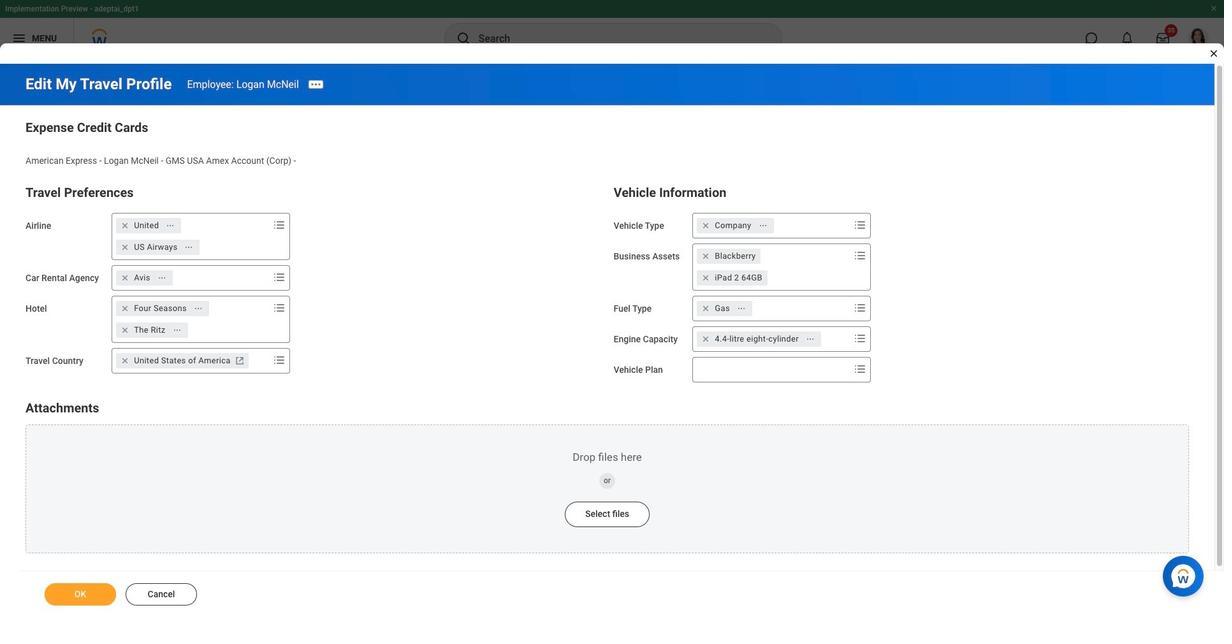 Task type: describe. For each thing, give the bounding box(es) containing it.
profile logan mcneil element
[[1182, 24, 1217, 52]]

x small image for four seasons element
[[119, 302, 132, 315]]

related actions image for the ritz element
[[173, 326, 182, 335]]

related actions image for the avis element
[[157, 273, 166, 282]]

x small image for the ipad 2 64gb element
[[700, 272, 713, 284]]

items selected for airline list box
[[112, 215, 271, 258]]

inbox large image
[[1157, 32, 1170, 45]]

Search field
[[694, 358, 851, 381]]

ipad 2 64gb element
[[715, 272, 763, 284]]

united, press delete to clear value. option
[[116, 218, 181, 233]]

related actions image for company element
[[759, 221, 768, 230]]

related actions image for united element
[[166, 221, 175, 230]]

items selected for business assets list box
[[694, 246, 852, 288]]

x small image for united states of america element
[[119, 355, 132, 367]]

the ritz, press delete to clear value. option
[[116, 323, 188, 338]]

close environment banner image
[[1211, 4, 1219, 12]]

us airways element
[[134, 242, 178, 253]]

employee: logan mcneil element
[[187, 78, 299, 90]]

related actions image for four seasons element
[[194, 304, 203, 313]]

us airways, press delete to clear value. option
[[116, 240, 200, 255]]

company element
[[715, 220, 752, 231]]

items selected for hotel list box
[[112, 298, 271, 341]]

x small image for united element
[[119, 219, 132, 232]]

4.4-litre eight-cylinder element
[[715, 334, 799, 345]]

united states of america, press delete to clear value, ctrl + enter opens in new window. option
[[116, 353, 249, 369]]

x small image for company element
[[700, 219, 713, 232]]

x small image for gas 'element'
[[700, 302, 713, 315]]

four seasons element
[[134, 303, 187, 314]]

united element
[[134, 220, 159, 231]]

x small image for us airways element
[[119, 241, 132, 254]]



Task type: vqa. For each thing, say whether or not it's contained in the screenshot.
Blackberry, press delete to clear value. option
yes



Task type: locate. For each thing, give the bounding box(es) containing it.
x small image inside blackberry, press delete to clear value. option
[[700, 250, 713, 263]]

x small image inside the four seasons, press delete to clear value. option
[[119, 302, 132, 315]]

x small image inside 4.4-litre eight-cylinder, press delete to clear value. option
[[700, 333, 713, 346]]

x small image for blackberry element
[[700, 250, 713, 263]]

x small image left the avis element
[[119, 272, 132, 284]]

x small image for the avis element
[[119, 272, 132, 284]]

related actions image
[[166, 221, 175, 230], [759, 221, 768, 230], [185, 243, 194, 252], [194, 304, 203, 313], [737, 304, 746, 313], [806, 335, 815, 344]]

related actions image down the four seasons, press delete to clear value. option
[[173, 326, 182, 335]]

x small image inside us airways, press delete to clear value. option
[[119, 241, 132, 254]]

gas element
[[715, 303, 730, 314]]

related actions image right gas 'element'
[[737, 304, 746, 313]]

4.4-litre eight-cylinder, press delete to clear value. option
[[698, 332, 822, 347]]

x small image inside united states of america, press delete to clear value, ctrl + enter opens in new window. option
[[119, 355, 132, 367]]

related actions image right united element
[[166, 221, 175, 230]]

x small image for 4.4-litre eight-cylinder element
[[700, 333, 713, 346]]

x small image inside united, press delete to clear value. option
[[119, 219, 132, 232]]

blackberry element
[[715, 251, 756, 262]]

x small image
[[119, 302, 132, 315], [119, 324, 132, 337], [700, 333, 713, 346], [119, 355, 132, 367]]

prompts image
[[853, 248, 869, 263], [272, 300, 287, 316], [853, 300, 869, 316], [272, 353, 287, 368], [853, 362, 869, 377]]

ipad 2 64gb, press delete to clear value. option
[[698, 270, 768, 286]]

x small image up the ritz, press delete to clear value. option
[[119, 302, 132, 315]]

x small image left the ritz element
[[119, 324, 132, 337]]

x small image down blackberry, press delete to clear value. option
[[700, 272, 713, 284]]

x small image left blackberry element
[[700, 250, 713, 263]]

search image
[[456, 31, 471, 46]]

ext link image
[[233, 355, 246, 367]]

main content
[[0, 64, 1225, 618]]

1 vertical spatial related actions image
[[173, 326, 182, 335]]

prompts image
[[272, 217, 287, 233], [853, 217, 869, 233], [272, 270, 287, 285], [853, 331, 869, 346]]

company, press delete to clear value. option
[[698, 218, 774, 233]]

prompts image for company, press delete to clear value. option
[[853, 217, 869, 233]]

prompts image for 4.4-litre eight-cylinder, press delete to clear value. option
[[853, 331, 869, 346]]

0 vertical spatial related actions image
[[157, 273, 166, 282]]

four seasons, press delete to clear value. option
[[116, 301, 209, 316]]

group
[[26, 117, 1190, 167], [26, 182, 601, 374], [614, 182, 1190, 383]]

prompts image for avis, press delete to clear value. option
[[272, 270, 287, 285]]

related actions image
[[157, 273, 166, 282], [173, 326, 182, 335]]

workday assistant region
[[1164, 551, 1210, 597]]

the ritz element
[[134, 325, 166, 336]]

related actions image for gas 'element'
[[737, 304, 746, 313]]

related actions image right the avis element
[[157, 273, 166, 282]]

banner
[[0, 0, 1225, 59]]

x small image left gas 'element'
[[700, 302, 713, 315]]

dialog
[[0, 0, 1225, 618]]

1 horizontal spatial related actions image
[[173, 326, 182, 335]]

related actions image up search field
[[806, 335, 815, 344]]

x small image for the ritz element
[[119, 324, 132, 337]]

related actions image inside us airways, press delete to clear value. option
[[185, 243, 194, 252]]

related actions image for us airways element
[[185, 243, 194, 252]]

x small image
[[119, 219, 132, 232], [700, 219, 713, 232], [119, 241, 132, 254], [700, 250, 713, 263], [119, 272, 132, 284], [700, 272, 713, 284], [700, 302, 713, 315]]

x small image inside avis, press delete to clear value. option
[[119, 272, 132, 284]]

avis, press delete to clear value. option
[[116, 270, 173, 286]]

close edit my travel profile image
[[1210, 48, 1220, 59]]

gas, press delete to clear value. option
[[698, 301, 753, 316]]

related actions image right four seasons element
[[194, 304, 203, 313]]

related actions image inside company, press delete to clear value. option
[[759, 221, 768, 230]]

x small image left united element
[[119, 219, 132, 232]]

attachments region
[[26, 398, 1190, 554]]

related actions image right us airways element
[[185, 243, 194, 252]]

american express - logan mcneil - gms usa amex account (corp) - element
[[26, 153, 296, 166]]

related actions image inside united, press delete to clear value. option
[[166, 221, 175, 230]]

x small image inside company, press delete to clear value. option
[[700, 219, 713, 232]]

x small image inside ipad 2 64gb, press delete to clear value. option
[[700, 272, 713, 284]]

x small image left company element
[[700, 219, 713, 232]]

avis element
[[134, 272, 150, 284]]

related actions image for 4.4-litre eight-cylinder element
[[806, 335, 815, 344]]

united states of america element
[[134, 355, 231, 367]]

x small image left us airways element
[[119, 241, 132, 254]]

0 horizontal spatial related actions image
[[157, 273, 166, 282]]

related actions image inside gas, press delete to clear value. option
[[737, 304, 746, 313]]

related actions image inside the ritz, press delete to clear value. option
[[173, 326, 182, 335]]

related actions image right company element
[[759, 221, 768, 230]]

notifications large image
[[1122, 32, 1134, 45]]

x small image down the ritz, press delete to clear value. option
[[119, 355, 132, 367]]

blackberry, press delete to clear value. option
[[698, 249, 761, 264]]

x small image inside gas, press delete to clear value. option
[[700, 302, 713, 315]]

x small image inside the ritz, press delete to clear value. option
[[119, 324, 132, 337]]

x small image down gas, press delete to clear value. option
[[700, 333, 713, 346]]



